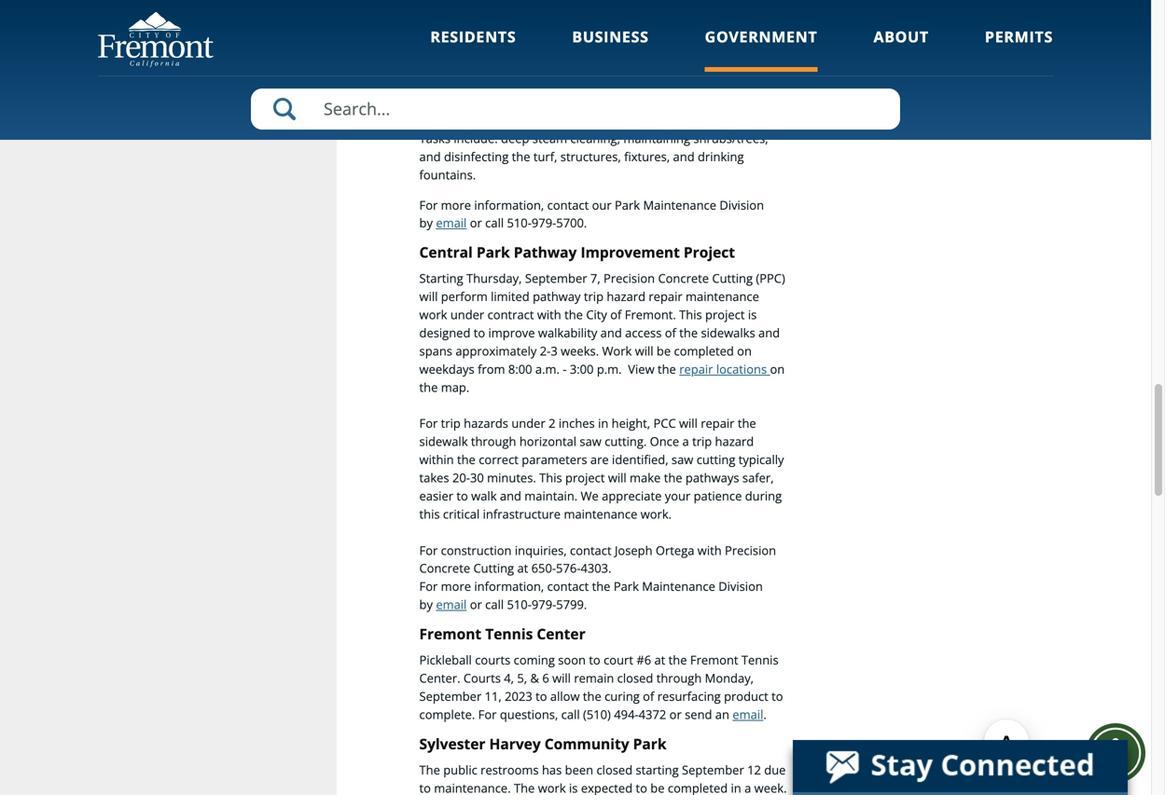 Task type: locate. For each thing, give the bounding box(es) containing it.
closed up business
[[591, 0, 627, 7]]

26. up cleaning, at the top of the page
[[571, 100, 588, 117]]

at up small
[[593, 36, 608, 56]]

1 vertical spatial at
[[517, 560, 528, 577]]

1 horizontal spatial at
[[593, 36, 608, 56]]

october down small
[[570, 82, 616, 99]]

curing
[[605, 688, 640, 705]]

park left large in the top left of the page
[[487, 64, 513, 80]]

0 vertical spatial starting
[[630, 0, 674, 7]]

510-
[[507, 215, 532, 232], [507, 597, 532, 613]]

for inside for more information, contact our park maintenance division by
[[419, 197, 438, 213]]

resurfacing
[[419, 8, 483, 25], [657, 688, 721, 705]]

quarterly
[[419, 36, 490, 56]]

0 horizontal spatial cutting
[[473, 560, 514, 577]]

1 vertical spatial maintenance
[[686, 288, 759, 305]]

be down "access"
[[657, 343, 671, 360]]

is inside starting thursday, september 7, precision concrete cutting (ppc) will perform limited pathway trip hazard repair maintenance work under contract with the city of fremont. this project is designed to improve walkability and access of the sidewalks and spans approximately 2-3 weeks. work will be completed on weekdays from 8:00 a.m. - 3:00 p.m.  view the
[[748, 307, 757, 323]]

maintenance down the ortega
[[642, 579, 715, 595]]

on inside 'on the map.'
[[770, 361, 785, 378]]

for right 23 on the top of the page
[[743, 0, 759, 7]]

cutting down project at the right
[[712, 270, 753, 287]]

hazard inside starting thursday, september 7, precision concrete cutting (ppc) will perform limited pathway trip hazard repair maintenance work under contract with the city of fremont. this project is designed to improve walkability and access of the sidewalks and spans approximately 2-3 weeks. work will be completed on weekdays from 8:00 a.m. - 3:00 p.m.  view the
[[607, 288, 646, 305]]

maintenance down large in the top left of the page
[[494, 82, 567, 99]]

1 vertical spatial october
[[570, 82, 616, 99]]

0 vertical spatial fremont
[[419, 625, 482, 644]]

2 vertical spatial call
[[561, 707, 580, 723]]

will down starting
[[419, 288, 438, 305]]

0 horizontal spatial this
[[539, 470, 562, 487]]

call down allow
[[561, 707, 580, 723]]

government link
[[705, 27, 818, 72]]

a right 23 on the top of the page
[[762, 0, 769, 7]]

2 vertical spatial repair
[[701, 415, 735, 432]]

1 horizontal spatial fremont
[[690, 652, 738, 669]]

maintenance up project at the right
[[643, 197, 716, 213]]

5,
[[517, 670, 527, 687]]

to up approximately
[[474, 325, 485, 341]]

0 horizontal spatial resurfacing
[[419, 8, 483, 25]]

work inside starting thursday, september 7, precision concrete cutting (ppc) will perform limited pathway trip hazard repair maintenance work under contract with the city of fremont. this project is designed to improve walkability and access of the sidewalks and spans approximately 2-3 weeks. work will be completed on weekdays from 8:00 a.m. - 3:00 p.m.  view the
[[419, 307, 447, 323]]

walk
[[471, 488, 497, 505]]

0 horizontal spatial 26.
[[571, 100, 588, 117]]

closed inside "pickleball courts coming soon to court #6 at the fremont tennis center. courts 4, 5, & 6 will remain closed through monday, september 11, 2023 to allow the curing of resurfacing product to complete. for questions, call (510) 494-4372 or send an"
[[617, 670, 653, 687]]

0 vertical spatial trip
[[584, 288, 604, 305]]

with down pathway
[[537, 307, 561, 323]]

on up locations
[[737, 343, 752, 360]]

this right fremont. on the right of the page
[[679, 307, 702, 323]]

1 horizontal spatial hazard
[[715, 433, 754, 450]]

1 vertical spatial concrete
[[419, 560, 470, 577]]

been
[[565, 762, 593, 779]]

through up correct
[[471, 433, 516, 450]]

650-
[[531, 560, 556, 577]]

this up maintain.
[[539, 470, 562, 487]]

on inside starting thursday, september 7, precision concrete cutting (ppc) will perform limited pathway trip hazard repair maintenance work under contract with the city of fremont. this project is designed to improve walkability and access of the sidewalks and spans approximately 2-3 weeks. work will be completed on weekdays from 8:00 a.m. - 3:00 p.m.  view the
[[737, 343, 752, 360]]

more down construction
[[441, 579, 471, 595]]

(510)
[[583, 707, 611, 723]]

product
[[724, 688, 769, 705]]

maintenance inside for more information, contact our park maintenance division by
[[643, 197, 716, 213]]

dog
[[706, 36, 734, 56], [609, 64, 631, 80], [681, 82, 704, 99]]

the
[[419, 64, 440, 80], [657, 82, 678, 99], [419, 762, 440, 779], [514, 780, 535, 796]]

email or call 510-979-5700.
[[436, 215, 587, 232]]

call up thursday,
[[485, 215, 504, 232]]

0 vertical spatial 510-
[[507, 215, 532, 232]]

0 vertical spatial is
[[748, 307, 757, 323]]

0 vertical spatial repair
[[649, 288, 683, 305]]

1 979- from the top
[[532, 215, 556, 232]]

or down fountains.
[[470, 215, 482, 232]]

concrete
[[658, 270, 709, 287], [419, 560, 470, 577]]

0 horizontal spatial project
[[565, 470, 605, 487]]

park down 4372
[[633, 734, 667, 754]]

central up 24- at the right top of the page
[[611, 36, 665, 56]]

979- up the center
[[532, 597, 556, 613]]

central up quarterly
[[443, 64, 484, 80]]

center.
[[419, 670, 460, 687]]

email link up pickleball
[[436, 597, 467, 613]]

2 horizontal spatial of
[[665, 325, 676, 341]]

0 vertical spatial for
[[743, 0, 759, 7]]

1 horizontal spatial through
[[656, 670, 702, 687]]

starting
[[419, 270, 463, 287]]

the down the remain
[[583, 688, 601, 705]]

weekdays
[[419, 361, 475, 378]]

correct
[[479, 452, 519, 468]]

1 by from the top
[[419, 215, 433, 232]]

contact down 576-
[[547, 579, 589, 595]]

on right locations
[[770, 361, 785, 378]]

park inside lowry park playground will be closed starting october 23 for a resurfacing project.
[[456, 0, 482, 7]]

1 vertical spatial precision
[[725, 542, 776, 559]]

resurfacing up send
[[657, 688, 721, 705]]

2 information, from the top
[[474, 579, 544, 595]]

0 vertical spatial on
[[463, 100, 478, 117]]

call
[[485, 215, 504, 232], [485, 597, 504, 613], [561, 707, 580, 723]]

is down been
[[569, 780, 578, 796]]

0 vertical spatial precision
[[604, 270, 655, 287]]

maintenance up sidewalks
[[686, 288, 759, 305]]

1 vertical spatial this
[[539, 470, 562, 487]]

(ppc)
[[756, 270, 785, 287]]

will inside lowry park playground will be closed starting october 23 for a resurfacing project.
[[552, 0, 571, 7]]

closed inside lowry park playground will be closed starting october 23 for a resurfacing project.
[[591, 0, 627, 7]]

2 by from the top
[[419, 597, 433, 613]]

for inside for trip hazards under 2 inches in height, pcc will repair the sidewalk through horizontal saw cutting. once a trip hazard within the correct parameters are identified, saw cutting typically takes 20-30 minutes. this project will make the pathways safer, easier to walk and maintain. we appreciate your patience during this critical infrastructure maintenance work.
[[419, 415, 438, 432]]

and inside for trip hazards under 2 inches in height, pcc will repair the sidewalk through horizontal saw cutting. once a trip hazard within the correct parameters are identified, saw cutting typically takes 20-30 minutes. this project will make the pathways safer, easier to walk and maintain. we appreciate your patience during this critical infrastructure maintenance work.
[[500, 488, 521, 505]]

playground
[[485, 0, 549, 7]]

park inside sylvester harvey community park the public restrooms has been closed starting september 12 due to maintenance. the work is expected to be completed in a week
[[633, 734, 667, 754]]

0 horizontal spatial fremont
[[419, 625, 482, 644]]

park right our
[[615, 197, 640, 213]]

contact up 5700.
[[547, 197, 589, 213]]

maintenance inside "for construction inquiries, contact joseph ortega with precision concrete cutting at 650-576-4303. for more information, contact the park maintenance division by"
[[642, 579, 715, 595]]

business link
[[572, 27, 649, 72]]

trip inside starting thursday, september 7, precision concrete cutting (ppc) will perform limited pathway trip hazard repair maintenance work under contract with the city of fremont. this project is designed to improve walkability and access of the sidewalks and spans approximately 2-3 weeks. work will be completed on weekdays from 8:00 a.m. - 3:00 p.m.  view the
[[584, 288, 604, 305]]

precision inside "for construction inquiries, contact joseph ortega with precision concrete cutting at 650-576-4303. for more information, contact the park maintenance division by"
[[725, 542, 776, 559]]

1 vertical spatial under
[[512, 415, 546, 432]]

dog down 23 on the top of the page
[[706, 36, 734, 56]]

2 horizontal spatial a
[[762, 0, 769, 7]]

for for for construction inquiries, contact joseph ortega with precision concrete cutting at 650-576-4303. for more information, contact the park maintenance division by
[[419, 542, 438, 559]]

the up 20-
[[457, 452, 476, 468]]

0 vertical spatial project
[[705, 307, 745, 323]]

1 vertical spatial resurfacing
[[657, 688, 721, 705]]

contact inside for more information, contact our park maintenance division by
[[547, 197, 589, 213]]

to inside for trip hazards under 2 inches in height, pcc will repair the sidewalk through horizontal saw cutting. once a trip hazard within the correct parameters are identified, saw cutting typically takes 20-30 minutes. this project will make the pathways safer, easier to walk and maintain. we appreciate your patience during this critical infrastructure maintenance work.
[[457, 488, 468, 505]]

under down "perform"
[[450, 307, 484, 323]]

2 vertical spatial september
[[682, 762, 744, 779]]

in down email .
[[731, 780, 741, 796]]

will inside "pickleball courts coming soon to court #6 at the fremont tennis center. courts 4, 5, & 6 will remain closed through monday, september 11, 2023 to allow the curing of resurfacing product to complete. for questions, call (510) 494-4372 or send an"
[[552, 670, 571, 687]]

1 vertical spatial cutting
[[473, 560, 514, 577]]

park
[[456, 0, 482, 7], [669, 36, 702, 56], [737, 36, 771, 56], [487, 64, 513, 80], [634, 64, 660, 80], [707, 82, 732, 99], [615, 197, 640, 213], [477, 243, 510, 262], [614, 579, 639, 595], [633, 734, 667, 754]]

repair up fremont. on the right of the page
[[649, 288, 683, 305]]

areas
[[663, 64, 695, 80]]

3:00
[[570, 361, 594, 378]]

fountains.
[[419, 166, 476, 183]]

to up critical
[[457, 488, 468, 505]]

1 vertical spatial 510-
[[507, 597, 532, 613]]

the down 'restrooms'
[[514, 780, 535, 796]]

september left 12
[[682, 762, 744, 779]]

0 vertical spatial under
[[450, 307, 484, 323]]

the left public
[[419, 762, 440, 779]]

email .
[[733, 707, 770, 723]]

has
[[542, 762, 562, 779]]

maintenance down we
[[564, 506, 637, 523]]

in inside for trip hazards under 2 inches in height, pcc will repair the sidewalk through horizontal saw cutting. once a trip hazard within the correct parameters are identified, saw cutting typically takes 20-30 minutes. this project will make the pathways safer, easier to walk and maintain. we appreciate your patience during this critical infrastructure maintenance work.
[[598, 415, 609, 432]]

division inside "for construction inquiries, contact joseph ortega with precision concrete cutting at 650-576-4303. for more information, contact the park maintenance division by"
[[719, 579, 763, 595]]

work
[[419, 307, 447, 323], [538, 780, 566, 796]]

starting inside lowry park playground will be closed starting october 23 for a resurfacing project.
[[630, 0, 674, 7]]

completed
[[674, 343, 734, 360], [668, 780, 728, 796]]

september inside starting thursday, september 7, precision concrete cutting (ppc) will perform limited pathway trip hazard repair maintenance work under contract with the city of fremont. this project is designed to improve walkability and access of the sidewalks and spans approximately 2-3 weeks. work will be completed on weekdays from 8:00 a.m. - 3:00 p.m.  view the
[[525, 270, 587, 287]]

at right #6
[[654, 652, 665, 669]]

central
[[611, 36, 665, 56], [443, 64, 484, 80], [419, 243, 473, 262]]

1 vertical spatial call
[[485, 597, 504, 613]]

510- for 5799.
[[507, 597, 532, 613]]

0 vertical spatial october
[[677, 0, 723, 7]]

reopen
[[419, 100, 460, 117]]

1 horizontal spatial with
[[698, 542, 722, 559]]

1 horizontal spatial project
[[705, 307, 745, 323]]

2 vertical spatial october
[[522, 100, 568, 117]]

for
[[419, 197, 438, 213], [419, 415, 438, 432], [419, 542, 438, 559], [419, 579, 438, 595], [478, 707, 497, 723]]

2 vertical spatial contact
[[547, 579, 589, 595]]

1 horizontal spatial precision
[[725, 542, 776, 559]]

include:
[[454, 130, 498, 147]]

0 vertical spatial cutting
[[712, 270, 753, 287]]

and inside quarterly maintenance at central park dog park the central park large and small dog park areas will be closed for quarterly maintenance october 24-26. the dog park will reopen on friday, october 26.
[[550, 64, 572, 80]]

2 vertical spatial at
[[654, 652, 665, 669]]

1 horizontal spatial tennis
[[742, 652, 779, 669]]

and left small
[[550, 64, 572, 80]]

the down 4303. on the bottom of the page
[[592, 579, 611, 595]]

remain
[[574, 670, 614, 687]]

at inside "for construction inquiries, contact joseph ortega with precision concrete cutting at 650-576-4303. for more information, contact the park maintenance division by"
[[517, 560, 528, 577]]

2 horizontal spatial trip
[[692, 433, 712, 450]]

maintenance inside quarterly maintenance at central park dog park the central park large and small dog park areas will be closed for quarterly maintenance october 24-26. the dog park will reopen on friday, october 26.
[[494, 82, 567, 99]]

1 horizontal spatial september
[[525, 270, 587, 287]]

this inside starting thursday, september 7, precision concrete cutting (ppc) will perform limited pathway trip hazard repair maintenance work under contract with the city of fremont. this project is designed to improve walkability and access of the sidewalks and spans approximately 2-3 weeks. work will be completed on weekdays from 8:00 a.m. - 3:00 p.m.  view the
[[679, 307, 702, 323]]

pickleball courts coming soon to court #6 at the fremont tennis center. courts 4, 5, & 6 will remain closed through monday, september 11, 2023 to allow the curing of resurfacing product to complete. for questions, call (510) 494-4372 or send an
[[419, 652, 783, 723]]

sidewalk
[[419, 433, 468, 450]]

typically
[[739, 452, 784, 468]]

trip
[[584, 288, 604, 305], [441, 415, 461, 432], [692, 433, 712, 450]]

email link
[[436, 215, 467, 232], [436, 597, 467, 613], [733, 707, 763, 723]]

by down fountains.
[[419, 215, 433, 232]]

0 vertical spatial email
[[436, 215, 467, 232]]

3
[[551, 343, 558, 360]]

cleaning,
[[570, 130, 620, 147]]

1 vertical spatial 979-
[[532, 597, 556, 613]]

more inside for more information, contact our park maintenance division by
[[441, 197, 471, 213]]

2 510- from the top
[[507, 597, 532, 613]]

the inside tasks include: deep steam cleaning, maintaining shrubs/trees, and disinfecting the turf, structures, fixtures, and drinking fountains.
[[512, 148, 530, 165]]

0 horizontal spatial trip
[[441, 415, 461, 432]]

0 vertical spatial work
[[419, 307, 447, 323]]

2 vertical spatial email
[[733, 707, 763, 723]]

2 vertical spatial or
[[669, 707, 682, 723]]

precision down improvement
[[604, 270, 655, 287]]

the down 'weekdays'
[[419, 379, 438, 396]]

1 horizontal spatial concrete
[[658, 270, 709, 287]]

1 horizontal spatial dog
[[681, 82, 704, 99]]

call inside "pickleball courts coming soon to court #6 at the fremont tennis center. courts 4, 5, & 6 will remain closed through monday, september 11, 2023 to allow the curing of resurfacing product to complete. for questions, call (510) 494-4372 or send an"
[[561, 707, 580, 723]]

2 horizontal spatial at
[[654, 652, 665, 669]]

0 vertical spatial by
[[419, 215, 433, 232]]

closed
[[591, 0, 627, 7], [737, 64, 773, 80], [617, 670, 653, 687], [597, 762, 633, 779]]

maintenance up large in the top left of the page
[[494, 36, 589, 56]]

0 vertical spatial 979-
[[532, 215, 556, 232]]

2
[[549, 415, 556, 432]]

closed down #6
[[617, 670, 653, 687]]

central park pathway improvement project
[[419, 243, 735, 262]]

repair up cutting
[[701, 415, 735, 432]]

starting down 4372
[[636, 762, 679, 779]]

contact for our
[[547, 197, 589, 213]]

1 horizontal spatial on
[[737, 343, 752, 360]]

1 vertical spatial trip
[[441, 415, 461, 432]]

tennis down the email or call 510-979-5799.
[[485, 625, 533, 644]]

be up business
[[574, 0, 588, 7]]

tasks
[[419, 130, 451, 147]]

cutting
[[712, 270, 753, 287], [473, 560, 514, 577]]

1 510- from the top
[[507, 215, 532, 232]]

1 vertical spatial work
[[538, 780, 566, 796]]

maintain.
[[525, 488, 578, 505]]

1 information, from the top
[[474, 197, 544, 213]]

a
[[762, 0, 769, 7], [682, 433, 689, 450], [745, 780, 751, 796]]

closed up expected
[[597, 762, 633, 779]]

pickleball
[[419, 652, 472, 669]]

0 horizontal spatial dog
[[609, 64, 631, 80]]

contact
[[547, 197, 589, 213], [570, 542, 612, 559], [547, 579, 589, 595]]

1 horizontal spatial is
[[748, 307, 757, 323]]

&
[[530, 670, 539, 687]]

or up fremont tennis center
[[470, 597, 482, 613]]

information, up the email or call 510-979-5799.
[[474, 579, 544, 595]]

be inside quarterly maintenance at central park dog park the central park large and small dog park areas will be closed for quarterly maintenance october 24-26. the dog park will reopen on friday, october 26.
[[720, 64, 734, 80]]

0 vertical spatial completed
[[674, 343, 734, 360]]

expected
[[581, 780, 633, 796]]

0 vertical spatial with
[[537, 307, 561, 323]]

trip up cutting
[[692, 433, 712, 450]]

more inside "for construction inquiries, contact joseph ortega with precision concrete cutting at 650-576-4303. for more information, contact the park maintenance division by"
[[441, 579, 471, 595]]

for up the reopen
[[419, 82, 436, 99]]

through up send
[[656, 670, 702, 687]]

1 horizontal spatial a
[[745, 780, 751, 796]]

precision inside starting thursday, september 7, precision concrete cutting (ppc) will perform limited pathway trip hazard repair maintenance work under contract with the city of fremont. this project is designed to improve walkability and access of the sidewalks and spans approximately 2-3 weeks. work will be completed on weekdays from 8:00 a.m. - 3:00 p.m.  view the
[[604, 270, 655, 287]]

starting up business
[[630, 0, 674, 7]]

0 horizontal spatial under
[[450, 307, 484, 323]]

appreciate
[[602, 488, 662, 505]]

0 horizontal spatial tennis
[[485, 625, 533, 644]]

1 horizontal spatial work
[[538, 780, 566, 796]]

0 vertical spatial maintenance
[[494, 36, 589, 56]]

0 horizontal spatial september
[[419, 688, 482, 705]]

979- for 5700.
[[532, 215, 556, 232]]

repair inside for trip hazards under 2 inches in height, pcc will repair the sidewalk through horizontal saw cutting. once a trip hazard within the correct parameters are identified, saw cutting typically takes 20-30 minutes. this project will make the pathways safer, easier to walk and maintain. we appreciate your patience during this critical infrastructure maintenance work.
[[701, 415, 735, 432]]

central up starting
[[419, 243, 473, 262]]

2 979- from the top
[[532, 597, 556, 613]]

979- up pathway
[[532, 215, 556, 232]]

the down deep
[[512, 148, 530, 165]]

979- for 5799.
[[532, 597, 556, 613]]

2 horizontal spatial dog
[[706, 36, 734, 56]]

is up sidewalks
[[748, 307, 757, 323]]

court
[[604, 652, 633, 669]]

hazard up cutting
[[715, 433, 754, 450]]

0 vertical spatial concrete
[[658, 270, 709, 287]]

for inside quarterly maintenance at central park dog park the central park large and small dog park areas will be closed for quarterly maintenance october 24-26. the dog park will reopen on friday, october 26.
[[419, 82, 436, 99]]

about
[[874, 27, 929, 47]]

494-
[[614, 707, 639, 723]]

park down 23 on the top of the page
[[737, 36, 771, 56]]

1 vertical spatial contact
[[570, 542, 612, 559]]

at inside "pickleball courts coming soon to court #6 at the fremont tennis center. courts 4, 5, & 6 will remain closed through monday, september 11, 2023 to allow the curing of resurfacing product to complete. for questions, call (510) 494-4372 or send an"
[[654, 652, 665, 669]]

email link down fountains.
[[436, 215, 467, 232]]

information, up email or call 510-979-5700.
[[474, 197, 544, 213]]

deep
[[501, 130, 529, 147]]

2 vertical spatial maintenance
[[564, 506, 637, 523]]

510- up pathway
[[507, 215, 532, 232]]

be right areas
[[720, 64, 734, 80]]

this
[[419, 506, 440, 523]]

0 horizontal spatial is
[[569, 780, 578, 796]]

1 vertical spatial more
[[441, 579, 471, 595]]

0 horizontal spatial precision
[[604, 270, 655, 287]]

1 vertical spatial with
[[698, 542, 722, 559]]

call for email or call 510-979-5799.
[[485, 597, 504, 613]]

0 vertical spatial or
[[470, 215, 482, 232]]

permits link
[[985, 27, 1053, 72]]

for inside lowry park playground will be closed starting october 23 for a resurfacing project.
[[743, 0, 759, 7]]

1 vertical spatial hazard
[[715, 433, 754, 450]]

for
[[743, 0, 759, 7], [419, 82, 436, 99]]

park right lowry
[[456, 0, 482, 7]]

will right areas
[[698, 64, 716, 80]]

1 vertical spatial through
[[656, 670, 702, 687]]

lowry
[[419, 0, 453, 7]]

email down product
[[733, 707, 763, 723]]

project up sidewalks
[[705, 307, 745, 323]]

is
[[748, 307, 757, 323], [569, 780, 578, 796]]

1 vertical spatial by
[[419, 597, 433, 613]]

510- for 5700.
[[507, 215, 532, 232]]

minutes.
[[487, 470, 536, 487]]

1 vertical spatial for
[[419, 82, 436, 99]]

0 vertical spatial central
[[611, 36, 665, 56]]

the
[[512, 148, 530, 165], [564, 307, 583, 323], [679, 325, 698, 341], [658, 361, 676, 378], [419, 379, 438, 396], [738, 415, 756, 432], [457, 452, 476, 468], [664, 470, 682, 487], [592, 579, 611, 595], [669, 652, 687, 669], [583, 688, 601, 705]]

concrete down construction
[[419, 560, 470, 577]]

be inside sylvester harvey community park the public restrooms has been closed starting september 12 due to maintenance. the work is expected to be completed in a week
[[650, 780, 665, 796]]

#6
[[637, 652, 651, 669]]

critical
[[443, 506, 480, 523]]

view
[[628, 361, 655, 378]]

or inside "pickleball courts coming soon to court #6 at the fremont tennis center. courts 4, 5, & 6 will remain closed through monday, september 11, 2023 to allow the curing of resurfacing product to complete. for questions, call (510) 494-4372 or send an"
[[669, 707, 682, 723]]

sidewalks
[[701, 325, 755, 341]]

1 more from the top
[[441, 197, 471, 213]]

0 horizontal spatial saw
[[580, 433, 602, 450]]

allow
[[550, 688, 580, 705]]

division down drinking at the top right of page
[[720, 197, 764, 213]]

0 vertical spatial hazard
[[607, 288, 646, 305]]

of right city
[[610, 307, 622, 323]]

2023
[[505, 688, 532, 705]]

0 vertical spatial contact
[[547, 197, 589, 213]]

within
[[419, 452, 454, 468]]

park up 24- at the right top of the page
[[634, 64, 660, 80]]

of up 4372
[[643, 688, 654, 705]]

0 vertical spatial september
[[525, 270, 587, 287]]

residents
[[430, 27, 516, 47]]

in
[[598, 415, 609, 432], [731, 780, 741, 796]]

will right playground
[[552, 0, 571, 7]]

saw up are
[[580, 433, 602, 450]]

1 vertical spatial september
[[419, 688, 482, 705]]

restrooms
[[481, 762, 539, 779]]

permits
[[985, 27, 1053, 47]]

2 more from the top
[[441, 579, 471, 595]]

1 horizontal spatial resurfacing
[[657, 688, 721, 705]]

email down fountains.
[[436, 215, 467, 232]]

1 vertical spatial 26.
[[571, 100, 588, 117]]

approximately
[[456, 343, 537, 360]]

improvement
[[581, 243, 680, 262]]

residents link
[[430, 27, 516, 72]]

trip down 7,
[[584, 288, 604, 305]]



Task type: vqa. For each thing, say whether or not it's contained in the screenshot.
ColumnUserControl4 'main content'
no



Task type: describe. For each thing, give the bounding box(es) containing it.
limited
[[491, 288, 530, 305]]

is inside sylvester harvey community park the public restrooms has been closed starting september 12 due to maintenance. the work is expected to be completed in a week
[[569, 780, 578, 796]]

concrete inside starting thursday, september 7, precision concrete cutting (ppc) will perform limited pathway trip hazard repair maintenance work under contract with the city of fremont. this project is designed to improve walkability and access of the sidewalks and spans approximately 2-3 weeks. work will be completed on weekdays from 8:00 a.m. - 3:00 p.m.  view the
[[658, 270, 709, 287]]

0 vertical spatial dog
[[706, 36, 734, 56]]

2-
[[540, 343, 551, 360]]

hazards
[[464, 415, 508, 432]]

work inside sylvester harvey community park the public restrooms has been closed starting september 12 due to maintenance. the work is expected to be completed in a week
[[538, 780, 566, 796]]

by inside "for construction inquiries, contact joseph ortega with precision concrete cutting at 650-576-4303. for more information, contact the park maintenance division by"
[[419, 597, 433, 613]]

11,
[[485, 688, 502, 705]]

coming
[[514, 652, 555, 669]]

for for for trip hazards under 2 inches in height, pcc will repair the sidewalk through horizontal saw cutting. once a trip hazard within the correct parameters are identified, saw cutting typically takes 20-30 minutes. this project will make the pathways safer, easier to walk and maintain. we appreciate your patience during this critical infrastructure maintenance work.
[[419, 415, 438, 432]]

the right #6
[[669, 652, 687, 669]]

will down "access"
[[635, 343, 654, 360]]

center
[[537, 625, 586, 644]]

park up shrubs/trees, on the top right
[[707, 82, 732, 99]]

improve
[[488, 325, 535, 341]]

the left sidewalks
[[679, 325, 698, 341]]

spans
[[419, 343, 452, 360]]

-
[[563, 361, 567, 378]]

the right 'view'
[[658, 361, 676, 378]]

contract
[[488, 307, 534, 323]]

by inside for more information, contact our park maintenance division by
[[419, 215, 433, 232]]

our
[[592, 197, 612, 213]]

or for email or call 510-979-5700.
[[470, 215, 482, 232]]

cutting.
[[605, 433, 647, 450]]

2 vertical spatial dog
[[681, 82, 704, 99]]

hazard inside for trip hazards under 2 inches in height, pcc will repair the sidewalk through horizontal saw cutting. once a trip hazard within the correct parameters are identified, saw cutting typically takes 20-30 minutes. this project will make the pathways safer, easier to walk and maintain. we appreciate your patience during this critical infrastructure maintenance work.
[[715, 433, 754, 450]]

to up the remain
[[589, 652, 601, 669]]

on inside quarterly maintenance at central park dog park the central park large and small dog park areas will be closed for quarterly maintenance october 24-26. the dog park will reopen on friday, october 26.
[[463, 100, 478, 117]]

project inside for trip hazards under 2 inches in height, pcc will repair the sidewalk through horizontal saw cutting. once a trip hazard within the correct parameters are identified, saw cutting typically takes 20-30 minutes. this project will make the pathways safer, easier to walk and maintain. we appreciate your patience during this critical infrastructure maintenance work.
[[565, 470, 605, 487]]

to left maintenance.
[[419, 780, 431, 796]]

be inside starting thursday, september 7, precision concrete cutting (ppc) will perform limited pathway trip hazard repair maintenance work under contract with the city of fremont. this project is designed to improve walkability and access of the sidewalks and spans approximately 2-3 weeks. work will be completed on weekdays from 8:00 a.m. - 3:00 p.m.  view the
[[657, 343, 671, 360]]

designed
[[419, 325, 471, 341]]

0 vertical spatial tennis
[[485, 625, 533, 644]]

be inside lowry park playground will be closed starting october 23 for a resurfacing project.
[[574, 0, 588, 7]]

call for email or call 510-979-5700.
[[485, 215, 504, 232]]

during
[[745, 488, 782, 505]]

through inside "pickleball courts coming soon to court #6 at the fremont tennis center. courts 4, 5, & 6 will remain closed through monday, september 11, 2023 to allow the curing of resurfacing product to complete. for questions, call (510) 494-4372 or send an"
[[656, 670, 702, 687]]

the up your
[[664, 470, 682, 487]]

with inside "for construction inquiries, contact joseph ortega with precision concrete cutting at 650-576-4303. for more information, contact the park maintenance division by"
[[698, 542, 722, 559]]

resurfacing inside lowry park playground will be closed starting october 23 for a resurfacing project.
[[419, 8, 483, 25]]

due
[[764, 762, 786, 779]]

1 horizontal spatial 26.
[[637, 82, 654, 99]]

from
[[478, 361, 505, 378]]

under inside starting thursday, september 7, precision concrete cutting (ppc) will perform limited pathway trip hazard repair maintenance work under contract with the city of fremont. this project is designed to improve walkability and access of the sidewalks and spans approximately 2-3 weeks. work will be completed on weekdays from 8:00 a.m. - 3:00 p.m.  view the
[[450, 307, 484, 323]]

2 vertical spatial trip
[[692, 433, 712, 450]]

large
[[516, 64, 547, 80]]

to right product
[[772, 688, 783, 705]]

to down 6
[[536, 688, 547, 705]]

a inside sylvester harvey community park the public restrooms has been closed starting september 12 due to maintenance. the work is expected to be completed in a week
[[745, 780, 751, 796]]

email or call 510-979-5799.
[[436, 597, 590, 613]]

concrete inside "for construction inquiries, contact joseph ortega with precision concrete cutting at 650-576-4303. for more information, contact the park maintenance division by"
[[419, 560, 470, 577]]

2 vertical spatial central
[[419, 243, 473, 262]]

resurfacing inside "pickleball courts coming soon to court #6 at the fremont tennis center. courts 4, 5, & 6 will remain closed through monday, september 11, 2023 to allow the curing of resurfacing product to complete. for questions, call (510) 494-4372 or send an"
[[657, 688, 721, 705]]

fremont inside "pickleball courts coming soon to court #6 at the fremont tennis center. courts 4, 5, & 6 will remain closed through monday, september 11, 2023 to allow the curing of resurfacing product to complete. for questions, call (510) 494-4372 or send an"
[[690, 652, 738, 669]]

project inside starting thursday, september 7, precision concrete cutting (ppc) will perform limited pathway trip hazard repair maintenance work under contract with the city of fremont. this project is designed to improve walkability and access of the sidewalks and spans approximately 2-3 weeks. work will be completed on weekdays from 8:00 a.m. - 3:00 p.m.  view the
[[705, 307, 745, 323]]

fremont tennis center
[[419, 625, 586, 644]]

4303.
[[581, 560, 611, 577]]

disinfecting
[[444, 148, 509, 165]]

weeks.
[[561, 343, 599, 360]]

and down maintaining
[[673, 148, 695, 165]]

project.
[[486, 8, 529, 25]]

construction
[[441, 542, 512, 559]]

5700.
[[556, 215, 587, 232]]

email link for for
[[436, 215, 467, 232]]

september inside "pickleball courts coming soon to court #6 at the fremont tennis center. courts 4, 5, & 6 will remain closed through monday, september 11, 2023 to allow the curing of resurfacing product to complete. for questions, call (510) 494-4372 or send an"
[[419, 688, 482, 705]]

pathway
[[514, 243, 577, 262]]

6
[[542, 670, 549, 687]]

stay connected image
[[793, 741, 1126, 793]]

park up areas
[[669, 36, 702, 56]]

inches
[[559, 415, 595, 432]]

will down government link
[[735, 82, 754, 99]]

completed inside sylvester harvey community park the public restrooms has been closed starting september 12 due to maintenance. the work is expected to be completed in a week
[[668, 780, 728, 796]]

1 vertical spatial dog
[[609, 64, 631, 80]]

information, inside "for construction inquiries, contact joseph ortega with precision concrete cutting at 650-576-4303. for more information, contact the park maintenance division by"
[[474, 579, 544, 595]]

through inside for trip hazards under 2 inches in height, pcc will repair the sidewalk through horizontal saw cutting. once a trip hazard within the correct parameters are identified, saw cutting typically takes 20-30 minutes. this project will make the pathways safer, easier to walk and maintain. we appreciate your patience during this critical infrastructure maintenance work.
[[471, 433, 516, 450]]

we
[[581, 488, 599, 505]]

20-
[[452, 470, 470, 487]]

lowry park playground will be closed starting october 23 for a resurfacing project.
[[419, 0, 769, 25]]

or for email or call 510-979-5799.
[[470, 597, 482, 613]]

will up "appreciate"
[[608, 470, 627, 487]]

closed inside sylvester harvey community park the public restrooms has been closed starting september 12 due to maintenance. the work is expected to be completed in a week
[[597, 762, 633, 779]]

thursday,
[[466, 270, 522, 287]]

steam
[[532, 130, 567, 147]]

1 horizontal spatial october
[[570, 82, 616, 99]]

park up thursday,
[[477, 243, 510, 262]]

small
[[575, 64, 606, 80]]

friday,
[[481, 100, 518, 117]]

a inside lowry park playground will be closed starting october 23 for a resurfacing project.
[[762, 0, 769, 7]]

the inside 'on the map.'
[[419, 379, 438, 396]]

this inside for trip hazards under 2 inches in height, pcc will repair the sidewalk through horizontal saw cutting. once a trip hazard within the correct parameters are identified, saw cutting typically takes 20-30 minutes. this project will make the pathways safer, easier to walk and maintain. we appreciate your patience during this critical infrastructure maintenance work.
[[539, 470, 562, 487]]

infrastructure
[[483, 506, 561, 523]]

closed inside quarterly maintenance at central park dog park the central park large and small dog park areas will be closed for quarterly maintenance october 24-26. the dog park will reopen on friday, october 26.
[[737, 64, 773, 80]]

on the map.
[[419, 361, 785, 396]]

for construction inquiries, contact joseph ortega with precision concrete cutting at 650-576-4303. for more information, contact the park maintenance division by
[[419, 542, 776, 613]]

0 vertical spatial saw
[[580, 433, 602, 450]]

for trip hazards under 2 inches in height, pcc will repair the sidewalk through horizontal saw cutting. once a trip hazard within the correct parameters are identified, saw cutting typically takes 20-30 minutes. this project will make the pathways safer, easier to walk and maintain. we appreciate your patience during this critical infrastructure maintenance work.
[[419, 415, 784, 523]]

the inside "for construction inquiries, contact joseph ortega with precision concrete cutting at 650-576-4303. for more information, contact the park maintenance division by"
[[592, 579, 611, 595]]

contact for joseph
[[570, 542, 612, 559]]

and up work
[[600, 325, 622, 341]]

fremont.
[[625, 307, 676, 323]]

email link for pickleball
[[733, 707, 763, 723]]

pcc
[[653, 415, 676, 432]]

a inside for trip hazards under 2 inches in height, pcc will repair the sidewalk through horizontal saw cutting. once a trip hazard within the correct parameters are identified, saw cutting typically takes 20-30 minutes. this project will make the pathways safer, easier to walk and maintain. we appreciate your patience during this critical infrastructure maintenance work.
[[682, 433, 689, 450]]

questions,
[[500, 707, 558, 723]]

repair locations
[[679, 361, 770, 378]]

at inside quarterly maintenance at central park dog park the central park large and small dog park areas will be closed for quarterly maintenance october 24-26. the dog park will reopen on friday, october 26.
[[593, 36, 608, 56]]

1 vertical spatial email link
[[436, 597, 467, 613]]

government
[[705, 27, 818, 47]]

cutting
[[697, 452, 735, 468]]

horizontal
[[519, 433, 577, 450]]

information, inside for more information, contact our park maintenance division by
[[474, 197, 544, 213]]

for for for more information, contact our park maintenance division by
[[419, 197, 438, 213]]

and right sidewalks
[[758, 325, 780, 341]]

locations
[[716, 361, 767, 378]]

maintenance inside quarterly maintenance at central park dog park the central park large and small dog park areas will be closed for quarterly maintenance october 24-26. the dog park will reopen on friday, october 26.
[[494, 36, 589, 56]]

email for email .
[[733, 707, 763, 723]]

sylvester
[[419, 734, 486, 754]]

october inside lowry park playground will be closed starting october 23 for a resurfacing project.
[[677, 0, 723, 7]]

to right expected
[[636, 780, 647, 796]]

of inside "pickleball courts coming soon to court #6 at the fremont tennis center. courts 4, 5, & 6 will remain closed through monday, september 11, 2023 to allow the curing of resurfacing product to complete. for questions, call (510) 494-4372 or send an"
[[643, 688, 654, 705]]

a.m.
[[535, 361, 560, 378]]

maintenance inside starting thursday, september 7, precision concrete cutting (ppc) will perform limited pathway trip hazard repair maintenance work under contract with the city of fremont. this project is designed to improve walkability and access of the sidewalks and spans approximately 2-3 weeks. work will be completed on weekdays from 8:00 a.m. - 3:00 p.m.  view the
[[686, 288, 759, 305]]

for inside "pickleball courts coming soon to court #6 at the fremont tennis center. courts 4, 5, & 6 will remain closed through monday, september 11, 2023 to allow the curing of resurfacing product to complete. for questions, call (510) 494-4372 or send an"
[[478, 707, 497, 723]]

repair inside starting thursday, september 7, precision concrete cutting (ppc) will perform limited pathway trip hazard repair maintenance work under contract with the city of fremont. this project is designed to improve walkability and access of the sidewalks and spans approximately 2-3 weeks. work will be completed on weekdays from 8:00 a.m. - 3:00 p.m.  view the
[[649, 288, 683, 305]]

4,
[[504, 670, 514, 687]]

email for email or call 510-979-5799.
[[436, 597, 467, 613]]

once
[[650, 433, 679, 450]]

public
[[443, 762, 477, 779]]

Search text field
[[251, 89, 900, 130]]

under inside for trip hazards under 2 inches in height, pcc will repair the sidewalk through horizontal saw cutting. once a trip hazard within the correct parameters are identified, saw cutting typically takes 20-30 minutes. this project will make the pathways safer, easier to walk and maintain. we appreciate your patience during this critical infrastructure maintenance work.
[[512, 415, 546, 432]]

with inside starting thursday, september 7, precision concrete cutting (ppc) will perform limited pathway trip hazard repair maintenance work under contract with the city of fremont. this project is designed to improve walkability and access of the sidewalks and spans approximately 2-3 weeks. work will be completed on weekdays from 8:00 a.m. - 3:00 p.m.  view the
[[537, 307, 561, 323]]

height,
[[612, 415, 650, 432]]

the down quarterly
[[419, 64, 440, 80]]

inquiries,
[[515, 542, 567, 559]]

5799.
[[556, 597, 587, 613]]

0 horizontal spatial of
[[610, 307, 622, 323]]

12
[[747, 762, 761, 779]]

23
[[726, 0, 740, 7]]

courts
[[464, 670, 501, 687]]

drinking
[[698, 148, 744, 165]]

1 vertical spatial central
[[443, 64, 484, 80]]

ortega
[[656, 542, 694, 559]]

in inside sylvester harvey community park the public restrooms has been closed starting september 12 due to maintenance. the work is expected to be completed in a week
[[731, 780, 741, 796]]

about link
[[874, 27, 929, 72]]

perform
[[441, 288, 488, 305]]

harvey
[[489, 734, 541, 754]]

park inside for more information, contact our park maintenance division by
[[615, 197, 640, 213]]

to inside starting thursday, september 7, precision concrete cutting (ppc) will perform limited pathway trip hazard repair maintenance work under contract with the city of fremont. this project is designed to improve walkability and access of the sidewalks and spans approximately 2-3 weeks. work will be completed on weekdays from 8:00 a.m. - 3:00 p.m.  view the
[[474, 325, 485, 341]]

30
[[470, 470, 484, 487]]

starting inside sylvester harvey community park the public restrooms has been closed starting september 12 due to maintenance. the work is expected to be completed in a week
[[636, 762, 679, 779]]

1 horizontal spatial saw
[[672, 452, 693, 468]]

maintenance inside for trip hazards under 2 inches in height, pcc will repair the sidewalk through horizontal saw cutting. once a trip hazard within the correct parameters are identified, saw cutting typically takes 20-30 minutes. this project will make the pathways safer, easier to walk and maintain. we appreciate your patience during this critical infrastructure maintenance work.
[[564, 506, 637, 523]]

and down tasks
[[419, 148, 441, 165]]

the down areas
[[657, 82, 678, 99]]

shrubs/trees,
[[694, 130, 768, 147]]

access
[[625, 325, 662, 341]]

cutting inside "for construction inquiries, contact joseph ortega with precision concrete cutting at 650-576-4303. for more information, contact the park maintenance division by"
[[473, 560, 514, 577]]

0 horizontal spatial october
[[522, 100, 568, 117]]

the up walkability
[[564, 307, 583, 323]]

for more information, contact our park maintenance division by
[[419, 197, 764, 232]]

division inside for more information, contact our park maintenance division by
[[720, 197, 764, 213]]

soon
[[558, 652, 586, 669]]

completed inside starting thursday, september 7, precision concrete cutting (ppc) will perform limited pathway trip hazard repair maintenance work under contract with the city of fremont. this project is designed to improve walkability and access of the sidewalks and spans approximately 2-3 weeks. work will be completed on weekdays from 8:00 a.m. - 3:00 p.m.  view the
[[674, 343, 734, 360]]

the up typically
[[738, 415, 756, 432]]

business
[[572, 27, 649, 47]]

1 vertical spatial repair
[[679, 361, 713, 378]]

september inside sylvester harvey community park the public restrooms has been closed starting september 12 due to maintenance. the work is expected to be completed in a week
[[682, 762, 744, 779]]

cutting inside starting thursday, september 7, precision concrete cutting (ppc) will perform limited pathway trip hazard repair maintenance work under contract with the city of fremont. this project is designed to improve walkability and access of the sidewalks and spans approximately 2-3 weeks. work will be completed on weekdays from 8:00 a.m. - 3:00 p.m.  view the
[[712, 270, 753, 287]]

park inside "for construction inquiries, contact joseph ortega with precision concrete cutting at 650-576-4303. for more information, contact the park maintenance division by"
[[614, 579, 639, 595]]

sylvester harvey community park the public restrooms has been closed starting september 12 due to maintenance. the work is expected to be completed in a week
[[419, 734, 787, 796]]

make
[[630, 470, 661, 487]]

email for email or call 510-979-5700.
[[436, 215, 467, 232]]

will right pcc
[[679, 415, 698, 432]]

quarterly
[[439, 82, 490, 99]]

1 vertical spatial of
[[665, 325, 676, 341]]

tennis inside "pickleball courts coming soon to court #6 at the fremont tennis center. courts 4, 5, & 6 will remain closed through monday, september 11, 2023 to allow the curing of resurfacing product to complete. for questions, call (510) 494-4372 or send an"
[[742, 652, 779, 669]]

4372
[[639, 707, 666, 723]]

identified,
[[612, 452, 668, 468]]

courts
[[475, 652, 511, 669]]



